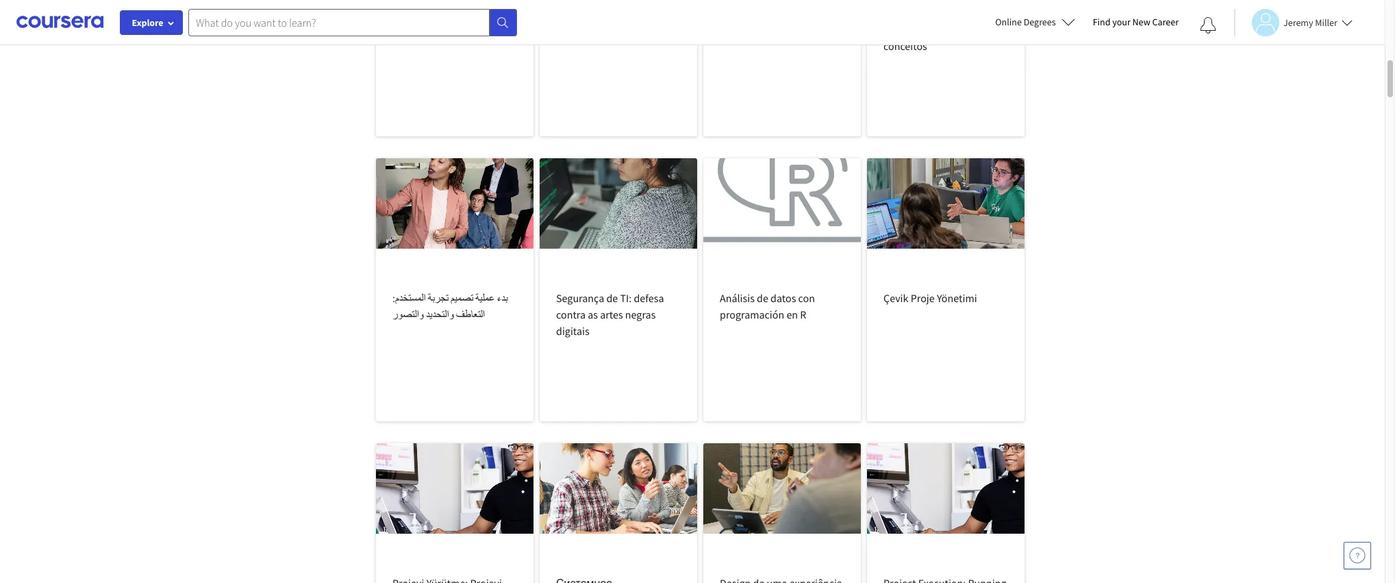Task type: describe. For each thing, give the bounding box(es) containing it.
e
[[884, 23, 889, 36]]

والتحديد
[[426, 308, 454, 321]]

fondamentaux
[[393, 6, 462, 20]]

show notifications image
[[1201, 17, 1217, 34]]

online degrees button
[[985, 7, 1087, 37]]

segurança de ti: defesa contra as artes negras digitais
[[556, 291, 664, 338]]

jeremy miller button
[[1235, 9, 1353, 36]]

as
[[588, 308, 598, 321]]

testar
[[892, 23, 918, 36]]

conduzir pesquisas de ux e testar os primeiros conceitos link
[[868, 0, 1025, 136]]

التعاطف
[[456, 308, 485, 321]]

help center image
[[1350, 548, 1366, 564]]

ti:
[[621, 291, 632, 305]]

find your new career link
[[1087, 14, 1186, 31]]

your
[[1113, 16, 1131, 28]]

online degrees
[[996, 16, 1056, 28]]

análisis de datos con programación en r link
[[704, 158, 861, 421]]

os
[[920, 23, 931, 36]]

yönetimi
[[937, 291, 978, 305]]

conduzir
[[884, 6, 925, 20]]

con
[[799, 291, 815, 305]]

cybersécurité
[[393, 23, 455, 36]]

artes
[[600, 308, 623, 321]]

de inside conduzir pesquisas de ux e testar os primeiros conceitos
[[975, 6, 987, 20]]

بدء
[[497, 291, 508, 305]]

çevik proje yönetimi link
[[868, 158, 1025, 421]]

la
[[478, 6, 486, 20]]

المستخدم:
[[393, 291, 426, 305]]

find
[[1093, 16, 1111, 28]]

degrees
[[1024, 16, 1056, 28]]

conduzir pesquisas de ux e testar os primeiros conceitos
[[884, 6, 1002, 53]]

primeiros
[[933, 23, 977, 36]]

تصميم
[[451, 291, 474, 305]]

jeremy
[[1284, 16, 1314, 28]]

de for análisis de datos con programación en r
[[757, 291, 769, 305]]

بدء عملية تصميم تجربة المستخدم: التعاطف والتحديد والتصور
[[393, 291, 508, 321]]

programación
[[720, 308, 785, 321]]

r
[[801, 308, 807, 321]]

What do you want to learn? text field
[[188, 9, 490, 36]]

segurança
[[556, 291, 605, 305]]



Task type: locate. For each thing, give the bounding box(es) containing it.
والتصور
[[393, 308, 424, 321]]

de left ti:
[[607, 291, 618, 305]]

explore button
[[120, 10, 183, 35]]

explore
[[132, 16, 163, 29]]

negras
[[626, 308, 656, 321]]

new
[[1133, 16, 1151, 28]]

proje
[[911, 291, 935, 305]]

análisis
[[720, 291, 755, 305]]

fondamentaux de la cybersécurité link
[[376, 0, 534, 136]]

de inside análisis de datos con programación en r
[[757, 291, 769, 305]]

fondamentaux de la cybersécurité
[[393, 6, 486, 36]]

çevik
[[884, 291, 909, 305]]

None search field
[[188, 9, 517, 36]]

en
[[787, 308, 798, 321]]

de left la
[[464, 6, 476, 20]]

online
[[996, 16, 1022, 28]]

career
[[1153, 16, 1179, 28]]

de
[[464, 6, 476, 20], [975, 6, 987, 20], [607, 291, 618, 305], [757, 291, 769, 305]]

jeremy miller
[[1284, 16, 1338, 28]]

de left ux
[[975, 6, 987, 20]]

conceitos
[[884, 39, 928, 53]]

coursera image
[[16, 11, 103, 33]]

datos
[[771, 291, 797, 305]]

ux
[[989, 6, 1002, 20]]

de for segurança de ti: defesa contra as artes negras digitais
[[607, 291, 618, 305]]

çevik proje yönetimi
[[884, 291, 978, 305]]

بدء عملية تصميم تجربة المستخدم: التعاطف والتحديد والتصور link
[[376, 158, 534, 421]]

digitais
[[556, 324, 590, 338]]

de inside segurança de ti: defesa contra as artes negras digitais
[[607, 291, 618, 305]]

miller
[[1316, 16, 1338, 28]]

de inside fondamentaux de la cybersécurité
[[464, 6, 476, 20]]

análisis de datos con programación en r
[[720, 291, 815, 321]]

contra
[[556, 308, 586, 321]]

pesquisas
[[928, 6, 973, 20]]

تجربة
[[428, 291, 449, 305]]

de for fondamentaux de la cybersécurité
[[464, 6, 476, 20]]

عملية
[[476, 291, 495, 305]]

defesa
[[634, 291, 664, 305]]

segurança de ti: defesa contra as artes negras digitais link
[[540, 158, 698, 421]]

find your new career
[[1093, 16, 1179, 28]]

de up programación
[[757, 291, 769, 305]]



Task type: vqa. For each thing, say whether or not it's contained in the screenshot.
"والتحديد"
yes



